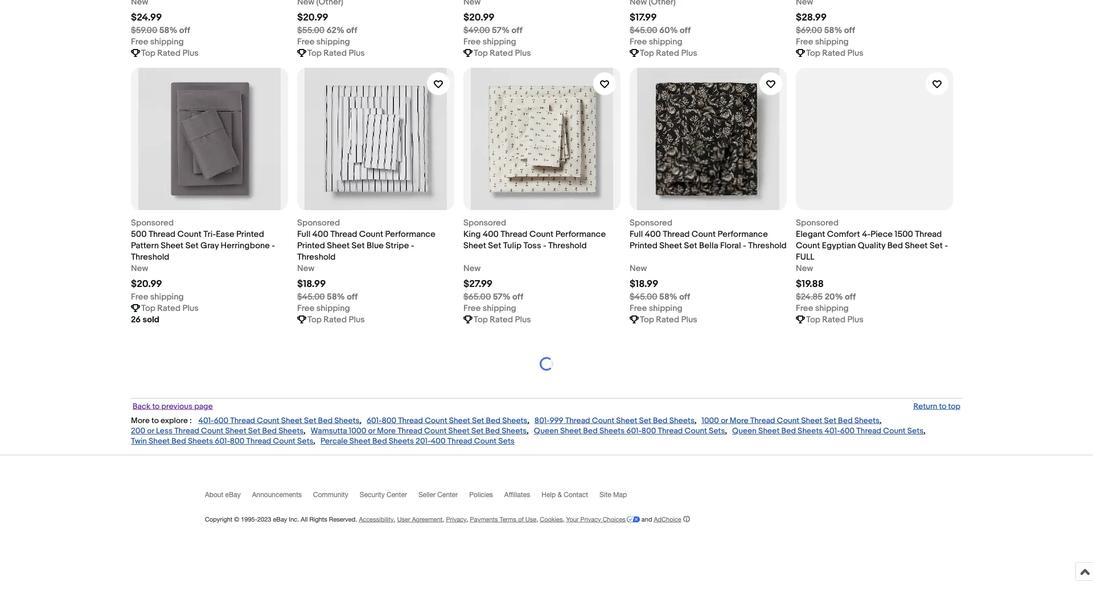 Task type: describe. For each thing, give the bounding box(es) containing it.
top rated plus down $45.00 60% off free shipping
[[640, 48, 698, 58]]

sponsored for full
[[796, 218, 839, 228]]

sheet inside sponsored elegant comfort 4-piece 1500 thread count egyptian quality bed sheet set - full new $19.88 $24.85 20% off free shipping
[[905, 240, 928, 251]]

map
[[613, 490, 627, 498]]

1 vertical spatial 1000
[[349, 426, 366, 436]]

threshold inside sponsored full 400 thread count performance printed sheet set bella floral - threshold
[[749, 240, 787, 251]]

57% inside new $27.99 $65.00 57% off free shipping
[[493, 292, 511, 302]]

free shipping text field down $18.99 text field
[[630, 303, 683, 314]]

piece
[[871, 229, 893, 239]]

sponsored for new
[[131, 218, 174, 228]]

top rated plus down $59.00 58% off free shipping
[[141, 48, 199, 58]]

page
[[194, 402, 213, 411]]

sponsored full 400 thread count performance printed sheet set bella floral - threshold
[[630, 218, 787, 251]]

terms
[[500, 515, 517, 523]]

free shipping text field down $59.00
[[131, 36, 184, 47]]

back to previous page link
[[131, 402, 215, 411]]

percale sheet bed sheets 201-400 thread count sets link
[[321, 437, 515, 446]]

$28.99 text field
[[796, 12, 827, 24]]

new $27.99 $65.00 57% off free shipping
[[464, 263, 524, 313]]

$18.99 text field
[[297, 278, 326, 290]]

plus for top rated plus text field above the sold
[[183, 303, 199, 313]]

back
[[133, 402, 151, 411]]

free inside new $27.99 $65.00 57% off free shipping
[[464, 303, 481, 313]]

thread inside sponsored elegant comfort 4-piece 1500 thread count egyptian quality bed sheet set - full new $19.88 $24.85 20% off free shipping
[[915, 229, 942, 239]]

new inside sponsored full 400 thread count performance printed sheet set blue stripe - threshold new $18.99 $45.00 58% off free shipping
[[297, 263, 315, 273]]

0 horizontal spatial 601-
[[215, 437, 230, 446]]

top rated plus text field for $28.99
[[807, 47, 864, 59]]

top rated plus up the sold
[[141, 303, 199, 313]]

free shipping text field down $65.00
[[464, 303, 516, 314]]

performance for $27.99
[[556, 229, 606, 239]]

60%
[[660, 25, 678, 35]]

$27.99 text field
[[464, 278, 493, 290]]

count inside sponsored king 400 thread count performance sheet set tulip toss - threshold
[[530, 229, 554, 239]]

less
[[156, 426, 173, 436]]

top rated plus down previous price $65.00 57% off text field
[[474, 314, 531, 325]]

policies link
[[470, 490, 505, 504]]

new text field for $19.88
[[796, 263, 813, 274]]

62%
[[327, 25, 345, 35]]

plus for top rated plus text field below $55.00 62% off free shipping
[[349, 48, 365, 58]]

reserved.
[[329, 515, 357, 523]]

2 privacy from the left
[[581, 515, 601, 523]]

top rated plus text field up the sold
[[141, 303, 199, 314]]

$59.00 58% off free shipping
[[131, 25, 190, 47]]

shipping inside sponsored elegant comfort 4-piece 1500 thread count egyptian quality bed sheet set - full new $19.88 $24.85 20% off free shipping
[[815, 303, 849, 313]]

free inside sponsored full 400 thread count performance printed sheet set blue stripe - threshold new $18.99 $45.00 58% off free shipping
[[297, 303, 315, 313]]

contact
[[564, 490, 588, 498]]

sheet inside sponsored full 400 thread count performance printed sheet set blue stripe - threshold new $18.99 $45.00 58% off free shipping
[[327, 240, 350, 251]]

toss
[[524, 240, 541, 251]]

sponsored full 400 thread count performance printed sheet set blue stripe - threshold new $18.99 $45.00 58% off free shipping
[[297, 218, 436, 313]]

1 horizontal spatial 401-
[[825, 426, 841, 436]]

rated down previous price $45.00 58% off text field
[[656, 314, 680, 325]]

blue
[[367, 240, 384, 251]]

security center link
[[360, 490, 419, 504]]

$19.88
[[796, 278, 824, 290]]

$24.99
[[131, 12, 162, 24]]

$69.00 58% off free shipping
[[796, 25, 855, 47]]

sponsored text field for $18.99
[[630, 217, 673, 228]]

about ebay link
[[205, 490, 252, 504]]

list containing $24.99
[[131, 0, 963, 344]]

rated down previous price $65.00 57% off text field
[[490, 314, 513, 325]]

new text field for $18.99
[[297, 263, 315, 274]]

$20.99 for $55.00
[[297, 12, 329, 24]]

rated up the sold
[[157, 303, 181, 313]]

set inside sponsored full 400 thread count performance printed sheet set bella floral - threshold
[[684, 240, 698, 251]]

top down $69.00 58% off free shipping
[[807, 48, 821, 58]]

announcements
[[252, 490, 302, 498]]

previous price $65.00 57% off text field
[[464, 291, 524, 303]]

thread inside sponsored 500 thread count tri-ease printed pattern sheet set gray herringbone - threshold new $20.99 free shipping
[[149, 229, 175, 239]]

return
[[914, 402, 938, 411]]

$45.00 inside new $18.99 $45.00 58% off free shipping
[[630, 292, 658, 302]]

3 sponsored text field from the left
[[464, 217, 506, 228]]

threshold inside sponsored king 400 thread count performance sheet set tulip toss - threshold
[[549, 240, 587, 251]]

security
[[360, 490, 385, 498]]

previous price $24.85 20% off text field
[[796, 291, 856, 303]]

full
[[796, 252, 815, 262]]

free inside sponsored elegant comfort 4-piece 1500 thread count egyptian quality bed sheet set - full new $19.88 $24.85 20% off free shipping
[[796, 303, 814, 313]]

new text field for $27.99
[[464, 263, 481, 274]]

1 horizontal spatial or
[[368, 426, 375, 436]]

accessibility link
[[359, 515, 394, 523]]

plus for top rated plus text field below previous price $65.00 57% off text field
[[515, 314, 531, 325]]

$18.99 inside sponsored full 400 thread count performance printed sheet set blue stripe - threshold new $18.99 $45.00 58% off free shipping
[[297, 278, 326, 290]]

400 for sponsored king 400 thread count performance sheet set tulip toss - threshold
[[483, 229, 499, 239]]

copyright © 1995-2023 ebay inc. all rights reserved. accessibility , user agreement , privacy , payments terms of use , cookies , your privacy choices
[[205, 515, 626, 523]]

top up the sold
[[141, 303, 155, 313]]

$49.00
[[464, 25, 490, 35]]

top rated plus down previous price $45.00 58% off text box
[[308, 314, 365, 325]]

rated down $69.00 58% off free shipping
[[823, 48, 846, 58]]

new inside new $27.99 $65.00 57% off free shipping
[[464, 263, 481, 273]]

gray
[[201, 240, 219, 251]]

2 horizontal spatial 800
[[642, 426, 656, 436]]

threshold inside sponsored full 400 thread count performance printed sheet set blue stripe - threshold new $18.99 $45.00 58% off free shipping
[[297, 252, 336, 262]]

threshold inside sponsored 500 thread count tri-ease printed pattern sheet set gray herringbone - threshold new $20.99 free shipping
[[131, 252, 169, 262]]

ebay inside about ebay link
[[225, 490, 241, 498]]

copyright
[[205, 515, 233, 523]]

3 new text field from the left
[[630, 263, 647, 274]]

1995-
[[241, 515, 257, 523]]

$65.00
[[464, 292, 491, 302]]

free shipping text field down 20%
[[796, 303, 849, 314]]

top rated plus text field down $45.00 60% off free shipping
[[640, 47, 698, 59]]

top down $45.00 60% off free shipping
[[640, 48, 654, 58]]

return to top link
[[912, 402, 963, 411]]

elegant
[[796, 229, 826, 239]]

&
[[558, 490, 562, 498]]

top rated plus down $69.00 58% off free shipping
[[807, 48, 864, 58]]

set inside sponsored 500 thread count tri-ease printed pattern sheet set gray herringbone - threshold new $20.99 free shipping
[[185, 240, 199, 251]]

400 inside 401-600 thread count sheet set bed sheets , 601-800 thread count sheet set bed sheets , 801-999 thread count sheet set bed sheets , 1000 or more thread count sheet set bed sheets , 200 or less thread count sheet set bed sheets , wamsutta 1000 or more thread count sheet set bed sheets , queen sheet bed sheets 601-800 thread count sets , queen sheet bed sheets 401-600 thread count sets , twin sheet bed sheets 601-800 thread count sets , percale sheet bed sheets 201-400 thread count sets
[[431, 437, 446, 446]]

rated down "$49.00 57% off free shipping"
[[490, 48, 513, 58]]

off inside sponsored elegant comfort 4-piece 1500 thread count egyptian quality bed sheet set - full new $19.88 $24.85 20% off free shipping
[[845, 292, 856, 302]]

and adchoice
[[640, 515, 682, 523]]

2 vertical spatial 800
[[230, 437, 245, 446]]

58% inside new $18.99 $45.00 58% off free shipping
[[660, 292, 678, 302]]

999
[[550, 416, 564, 426]]

previous price $49.00 57% off text field
[[464, 25, 523, 36]]

0 horizontal spatial or
[[147, 426, 154, 436]]

1500
[[895, 229, 914, 239]]

- inside sponsored elegant comfort 4-piece 1500 thread count egyptian quality bed sheet set - full new $19.88 $24.85 20% off free shipping
[[945, 240, 948, 251]]

bed inside sponsored elegant comfort 4-piece 1500 thread count egyptian quality bed sheet set - full new $19.88 $24.85 20% off free shipping
[[888, 240, 903, 251]]

top rated plus down 20%
[[807, 314, 864, 325]]

floral
[[721, 240, 741, 251]]

previous price $45.00 60% off text field
[[630, 25, 691, 36]]

$17.99
[[630, 12, 657, 24]]

$20.99 for $49.00
[[464, 12, 495, 24]]

shipping inside $45.00 60% off free shipping
[[649, 37, 683, 47]]

$28.99
[[796, 12, 827, 24]]

sponsored text field for new
[[131, 217, 174, 228]]

26
[[131, 314, 141, 325]]

payments
[[470, 515, 498, 523]]

payments terms of use link
[[470, 515, 537, 523]]

new inside sponsored elegant comfort 4-piece 1500 thread count egyptian quality bed sheet set - full new $19.88 $24.85 20% off free shipping
[[796, 263, 813, 273]]

top rated plus text field for $24.99
[[141, 47, 199, 59]]

wamsutta
[[311, 426, 347, 436]]

free shipping text field for $28.99
[[796, 36, 849, 47]]

shipping inside $69.00 58% off free shipping
[[815, 37, 849, 47]]

cookies link
[[540, 515, 563, 523]]

$45.00 inside $45.00 60% off free shipping
[[630, 25, 658, 35]]

adchoice
[[654, 515, 682, 523]]

return to top
[[914, 402, 961, 411]]

$18.99 inside new $18.99 $45.00 58% off free shipping
[[630, 278, 659, 290]]

$27.99
[[464, 278, 493, 290]]

percale
[[321, 437, 348, 446]]

set inside sponsored elegant comfort 4-piece 1500 thread count egyptian quality bed sheet set - full new $19.88 $24.85 20% off free shipping
[[930, 240, 943, 251]]

top
[[949, 402, 961, 411]]

top down "$49.00 57% off free shipping"
[[474, 48, 488, 58]]

shipping inside sponsored 500 thread count tri-ease printed pattern sheet set gray herringbone - threshold new $20.99 free shipping
[[150, 292, 184, 302]]

your
[[566, 515, 579, 523]]

sponsored for $18.99
[[297, 218, 340, 228]]

agreement
[[412, 515, 443, 523]]

thread inside sponsored full 400 thread count performance printed sheet set bella floral - threshold
[[663, 229, 690, 239]]

ease
[[216, 229, 234, 239]]

accessibility
[[359, 515, 394, 523]]

$24.85
[[796, 292, 823, 302]]

set inside sponsored full 400 thread count performance printed sheet set blue stripe - threshold new $18.99 $45.00 58% off free shipping
[[352, 240, 365, 251]]

tri-
[[203, 229, 216, 239]]

sponsored text field for $18.99
[[297, 217, 340, 228]]

previous price $45.00 58% off text field
[[297, 291, 358, 303]]

count inside sponsored elegant comfort 4-piece 1500 thread count egyptian quality bed sheet set - full new $19.88 $24.85 20% off free shipping
[[796, 240, 820, 251]]

and
[[642, 515, 652, 523]]

help & contact
[[542, 490, 588, 498]]

rated down $55.00 62% off free shipping
[[324, 48, 347, 58]]

to for return
[[940, 402, 947, 411]]

policies
[[470, 490, 493, 498]]

thread inside sponsored king 400 thread count performance sheet set tulip toss - threshold
[[501, 229, 528, 239]]

shipping inside "$49.00 57% off free shipping"
[[483, 37, 516, 47]]

off inside "$49.00 57% off free shipping"
[[512, 25, 523, 35]]

shipping inside $59.00 58% off free shipping
[[150, 37, 184, 47]]

new inside new $18.99 $45.00 58% off free shipping
[[630, 263, 647, 273]]

previous price $55.00 62% off text field
[[297, 25, 357, 36]]

to for back
[[152, 402, 160, 411]]

free shipping text field for $17.99
[[630, 36, 683, 47]]

1 vertical spatial $20.99 text field
[[131, 278, 162, 290]]

top rated plus down "$49.00 57% off free shipping"
[[474, 48, 531, 58]]



Task type: vqa. For each thing, say whether or not it's contained in the screenshot.


Task type: locate. For each thing, give the bounding box(es) containing it.
$19.88 text field
[[796, 278, 824, 290]]

privacy down seller center link
[[446, 515, 467, 523]]

$49.00 57% off free shipping
[[464, 25, 523, 47]]

1 sponsored text field from the left
[[131, 217, 174, 228]]

$59.00
[[131, 25, 157, 35]]

shipping down 20%
[[815, 303, 849, 313]]

plus for top rated plus text box under previous price $45.00 58% off text field
[[681, 314, 698, 325]]

free down $55.00
[[297, 37, 315, 47]]

new up $27.99 text field
[[464, 263, 481, 273]]

top rated plus text field down previous price $65.00 57% off text field
[[474, 314, 531, 325]]

queen
[[534, 426, 559, 436], [732, 426, 757, 436]]

announcements link
[[252, 490, 313, 504]]

0 horizontal spatial $20.99
[[131, 278, 162, 290]]

printed inside sponsored full 400 thread count performance printed sheet set bella floral - threshold
[[630, 240, 658, 251]]

0 horizontal spatial center
[[387, 490, 407, 498]]

top down $65.00
[[474, 314, 488, 325]]

site
[[600, 490, 612, 498]]

rated down $45.00 60% off free shipping
[[656, 48, 680, 58]]

2 horizontal spatial or
[[721, 416, 728, 426]]

$45.00 60% off free shipping
[[630, 25, 691, 47]]

free shipping text field for $20.99
[[297, 36, 350, 47]]

center for seller center
[[438, 490, 458, 498]]

$18.99 up previous price $45.00 58% off text box
[[297, 278, 326, 290]]

printed inside sponsored 500 thread count tri-ease printed pattern sheet set gray herringbone - threshold new $20.99 free shipping
[[236, 229, 264, 239]]

performance inside sponsored full 400 thread count performance printed sheet set blue stripe - threshold new $18.99 $45.00 58% off free shipping
[[385, 229, 436, 239]]

2 center from the left
[[438, 490, 458, 498]]

$20.99 up '26 sold' text field
[[131, 278, 162, 290]]

sheets
[[335, 416, 360, 426], [502, 416, 528, 426], [670, 416, 695, 426], [855, 416, 880, 426], [279, 426, 304, 436], [502, 426, 527, 436], [600, 426, 625, 436], [798, 426, 823, 436], [188, 437, 213, 446], [389, 437, 414, 446]]

free inside $69.00 58% off free shipping
[[796, 37, 814, 47]]

security center
[[360, 490, 407, 498]]

Sponsored text field
[[630, 217, 673, 228], [796, 217, 839, 228]]

community
[[313, 490, 349, 498]]

0 horizontal spatial full
[[297, 229, 311, 239]]

plus for top rated plus text box associated with $28.99
[[848, 48, 864, 58]]

0 vertical spatial 1000
[[702, 416, 719, 426]]

back to previous page
[[133, 402, 213, 411]]

free down $69.00
[[796, 37, 814, 47]]

free shipping text field down $69.00
[[796, 36, 849, 47]]

601-
[[367, 416, 382, 426], [627, 426, 642, 436], [215, 437, 230, 446]]

free shipping text field down 60%
[[630, 36, 683, 47]]

$20.99 inside sponsored 500 thread count tri-ease printed pattern sheet set gray herringbone - threshold new $20.99 free shipping
[[131, 278, 162, 290]]

sheet inside sponsored king 400 thread count performance sheet set tulip toss - threshold
[[464, 240, 486, 251]]

58% inside sponsored full 400 thread count performance printed sheet set blue stripe - threshold new $18.99 $45.00 58% off free shipping
[[327, 292, 345, 302]]

new up $18.99 text field
[[630, 263, 647, 273]]

performance inside sponsored king 400 thread count performance sheet set tulip toss - threshold
[[556, 229, 606, 239]]

user agreement link
[[397, 515, 443, 523]]

plus
[[183, 48, 199, 58], [349, 48, 365, 58], [515, 48, 531, 58], [681, 48, 698, 58], [848, 48, 864, 58], [183, 303, 199, 313], [349, 314, 365, 325], [515, 314, 531, 325], [681, 314, 698, 325], [848, 314, 864, 325]]

top rated plus text field down previous price $45.00 58% off text box
[[308, 314, 365, 325]]

affiliates
[[505, 490, 530, 498]]

1 horizontal spatial 600
[[841, 426, 855, 436]]

to for more
[[152, 416, 159, 426]]

free shipping text field down $18.99 text box
[[297, 303, 350, 314]]

count inside sponsored full 400 thread count performance printed sheet set bella floral - threshold
[[692, 229, 716, 239]]

off inside $45.00 60% off free shipping
[[680, 25, 691, 35]]

1 center from the left
[[387, 490, 407, 498]]

sheet inside sponsored full 400 thread count performance printed sheet set bella floral - threshold
[[660, 240, 682, 251]]

stripe
[[386, 240, 409, 251]]

3 sponsored from the left
[[464, 218, 506, 228]]

2 full from the left
[[630, 229, 643, 239]]

top rated plus text field down previous price $45.00 58% off text field
[[640, 314, 698, 325]]

57%
[[492, 25, 510, 35], [493, 292, 511, 302]]

0 horizontal spatial sponsored text field
[[131, 217, 174, 228]]

free down $65.00
[[464, 303, 481, 313]]

count inside sponsored 500 thread count tri-ease printed pattern sheet set gray herringbone - threshold new $20.99 free shipping
[[177, 229, 202, 239]]

performance
[[385, 229, 436, 239], [556, 229, 606, 239], [718, 229, 768, 239]]

top
[[141, 48, 155, 58], [308, 48, 322, 58], [474, 48, 488, 58], [640, 48, 654, 58], [807, 48, 821, 58], [141, 303, 155, 313], [308, 314, 322, 325], [474, 314, 488, 325], [640, 314, 654, 325], [807, 314, 821, 325]]

$45.00 down '$17.99' text box
[[630, 25, 658, 35]]

0 horizontal spatial more
[[131, 416, 150, 426]]

rated down 20%
[[823, 314, 846, 325]]

seller
[[419, 490, 436, 498]]

plus down previous price $24.85 20% off text field
[[848, 314, 864, 325]]

5 - from the left
[[945, 240, 948, 251]]

shipping up the sold
[[150, 292, 184, 302]]

$24.99 text field
[[131, 12, 162, 24]]

$18.99 text field
[[630, 278, 659, 290]]

$18.99
[[297, 278, 326, 290], [630, 278, 659, 290]]

privacy right your
[[581, 515, 601, 523]]

plus for top rated plus text box corresponding to $20.99
[[515, 48, 531, 58]]

full for sponsored full 400 thread count performance printed sheet set blue stripe - threshold new $18.99 $45.00 58% off free shipping
[[297, 229, 311, 239]]

new text field down "full"
[[796, 263, 813, 274]]

shipping inside new $18.99 $45.00 58% off free shipping
[[649, 303, 683, 313]]

1 horizontal spatial new text field
[[297, 263, 315, 274]]

- inside sponsored 500 thread count tri-ease printed pattern sheet set gray herringbone - threshold new $20.99 free shipping
[[272, 240, 275, 251]]

top rated plus
[[141, 48, 199, 58], [308, 48, 365, 58], [474, 48, 531, 58], [640, 48, 698, 58], [807, 48, 864, 58], [141, 303, 199, 313], [308, 314, 365, 325], [474, 314, 531, 325], [640, 314, 698, 325], [807, 314, 864, 325]]

off inside $59.00 58% off free shipping
[[179, 25, 190, 35]]

1 privacy from the left
[[446, 515, 467, 523]]

3 - from the left
[[543, 240, 547, 251]]

top down $24.85
[[807, 314, 821, 325]]

$45.00 down $18.99 text field
[[630, 292, 658, 302]]

Free shipping text field
[[131, 36, 184, 47], [464, 36, 516, 47], [131, 291, 184, 303], [297, 303, 350, 314], [630, 303, 683, 314]]

0 vertical spatial 600
[[214, 416, 229, 426]]

400 for sponsored full 400 thread count performance printed sheet set bella floral - threshold
[[645, 229, 661, 239]]

$20.99 text field up $49.00
[[464, 12, 495, 24]]

1 vertical spatial 601-
[[627, 426, 642, 436]]

top rated plus text field down $55.00 62% off free shipping
[[308, 47, 365, 59]]

off inside $55.00 62% off free shipping
[[346, 25, 357, 35]]

3 new from the left
[[464, 263, 481, 273]]

26 sold
[[131, 314, 159, 325]]

1 horizontal spatial printed
[[297, 240, 325, 251]]

twin
[[131, 437, 147, 446]]

400 for sponsored full 400 thread count performance printed sheet set blue stripe - threshold new $18.99 $45.00 58% off free shipping
[[313, 229, 329, 239]]

$45.00 inside sponsored full 400 thread count performance printed sheet set blue stripe - threshold new $18.99 $45.00 58% off free shipping
[[297, 292, 325, 302]]

0 horizontal spatial 800
[[230, 437, 245, 446]]

shipping inside new $27.99 $65.00 57% off free shipping
[[483, 303, 516, 313]]

off inside sponsored full 400 thread count performance printed sheet set blue stripe - threshold new $18.99 $45.00 58% off free shipping
[[347, 292, 358, 302]]

use
[[526, 515, 537, 523]]

printed for $20.99
[[236, 229, 264, 239]]

$45.00 down $18.99 text box
[[297, 292, 325, 302]]

2 horizontal spatial more
[[730, 416, 749, 426]]

400 up $18.99 text field
[[645, 229, 661, 239]]

0 vertical spatial $20.99 text field
[[464, 12, 495, 24]]

58% inside $69.00 58% off free shipping
[[825, 25, 843, 35]]

top rated plus down previous price $45.00 58% off text field
[[640, 314, 698, 325]]

400 right 'king'
[[483, 229, 499, 239]]

1000
[[702, 416, 719, 426], [349, 426, 366, 436]]

$20.99
[[297, 12, 329, 24], [464, 12, 495, 24], [131, 278, 162, 290]]

site map
[[600, 490, 627, 498]]

2 $18.99 from the left
[[630, 278, 659, 290]]

0 vertical spatial 57%
[[492, 25, 510, 35]]

off inside new $18.99 $45.00 58% off free shipping
[[680, 292, 691, 302]]

0 vertical spatial ebay
[[225, 490, 241, 498]]

quick links navigation
[[131, 398, 963, 411]]

400
[[313, 229, 329, 239], [483, 229, 499, 239], [645, 229, 661, 239], [431, 437, 446, 446]]

free down "$17.99"
[[630, 37, 647, 47]]

1 horizontal spatial performance
[[556, 229, 606, 239]]

sold
[[143, 314, 159, 325]]

sponsored inside sponsored elegant comfort 4-piece 1500 thread count egyptian quality bed sheet set - full new $19.88 $24.85 20% off free shipping
[[796, 218, 839, 228]]

full for sponsored full 400 thread count performance printed sheet set bella floral - threshold
[[630, 229, 643, 239]]

top rated plus down $55.00 62% off free shipping
[[308, 48, 365, 58]]

new text field up $27.99 text field
[[464, 263, 481, 274]]

off inside new $27.99 $65.00 57% off free shipping
[[513, 292, 524, 302]]

New text field
[[131, 263, 148, 274], [297, 263, 315, 274], [630, 263, 647, 274]]

top rated plus text field for $20.99
[[474, 47, 531, 59]]

previous price $69.00 58% off text field
[[796, 25, 855, 36]]

printed up $18.99 text box
[[297, 240, 325, 251]]

previous price $45.00 58% off text field
[[630, 291, 691, 303]]

400 inside sponsored full 400 thread count performance printed sheet set blue stripe - threshold new $18.99 $45.00 58% off free shipping
[[313, 229, 329, 239]]

sponsored inside sponsored full 400 thread count performance printed sheet set bella floral - threshold
[[630, 218, 673, 228]]

4 - from the left
[[743, 240, 747, 251]]

top rated plus text field down $59.00 58% off free shipping
[[141, 47, 199, 59]]

57% inside "$49.00 57% off free shipping"
[[492, 25, 510, 35]]

1 vertical spatial 401-
[[825, 426, 841, 436]]

Top Rated Plus text field
[[141, 47, 199, 59], [474, 47, 531, 59], [807, 47, 864, 59], [640, 314, 698, 325], [807, 314, 864, 325]]

1 full from the left
[[297, 229, 311, 239]]

1 horizontal spatial $20.99 text field
[[464, 12, 495, 24]]

0 horizontal spatial queen
[[534, 426, 559, 436]]

set inside sponsored king 400 thread count performance sheet set tulip toss - threshold
[[488, 240, 501, 251]]

801-
[[535, 416, 550, 426]]

free inside "$49.00 57% off free shipping"
[[464, 37, 481, 47]]

600
[[214, 416, 229, 426], [841, 426, 855, 436]]

free shipping text field up the sold
[[131, 291, 184, 303]]

0 vertical spatial 401-
[[198, 416, 214, 426]]

shipping down previous price $59.00 58% off text box
[[150, 37, 184, 47]]

privacy link
[[446, 515, 467, 523]]

shipping inside sponsored full 400 thread count performance printed sheet set blue stripe - threshold new $18.99 $45.00 58% off free shipping
[[317, 303, 350, 313]]

sponsored inside sponsored king 400 thread count performance sheet set tulip toss - threshold
[[464, 218, 506, 228]]

5 new from the left
[[796, 263, 813, 273]]

400 inside sponsored king 400 thread count performance sheet set tulip toss - threshold
[[483, 229, 499, 239]]

$20.99 text field
[[464, 12, 495, 24], [131, 278, 162, 290]]

1 horizontal spatial 1000
[[702, 416, 719, 426]]

1 horizontal spatial sponsored text field
[[796, 217, 839, 228]]

quality
[[858, 240, 886, 251]]

count inside sponsored full 400 thread count performance printed sheet set blue stripe - threshold new $18.99 $45.00 58% off free shipping
[[359, 229, 383, 239]]

,
[[360, 416, 362, 426], [528, 416, 530, 426], [695, 416, 697, 426], [880, 416, 882, 426], [304, 426, 306, 436], [527, 426, 529, 436], [725, 426, 727, 436], [924, 426, 926, 436], [314, 437, 316, 446], [394, 515, 396, 523], [443, 515, 444, 523], [467, 515, 468, 523], [537, 515, 538, 523], [563, 515, 565, 523]]

500
[[131, 229, 147, 239]]

previous price $59.00 58% off text field
[[131, 25, 190, 36]]

free down $49.00
[[464, 37, 481, 47]]

top down $55.00 62% off free shipping
[[308, 48, 322, 58]]

58% inside $59.00 58% off free shipping
[[159, 25, 177, 35]]

top rated plus text field down "$49.00 57% off free shipping"
[[474, 47, 531, 59]]

free inside sponsored 500 thread count tri-ease printed pattern sheet set gray herringbone - threshold new $20.99 free shipping
[[131, 292, 148, 302]]

shipping inside $55.00 62% off free shipping
[[317, 37, 350, 47]]

400 inside sponsored full 400 thread count performance printed sheet set bella floral - threshold
[[645, 229, 661, 239]]

threshold right floral
[[749, 240, 787, 251]]

plus down previous price $65.00 57% off text field
[[515, 314, 531, 325]]

performance inside sponsored full 400 thread count performance printed sheet set bella floral - threshold
[[718, 229, 768, 239]]

free inside $55.00 62% off free shipping
[[297, 37, 315, 47]]

1 performance from the left
[[385, 229, 436, 239]]

full inside sponsored full 400 thread count performance printed sheet set bella floral - threshold
[[630, 229, 643, 239]]

2 horizontal spatial new text field
[[630, 263, 647, 274]]

plus for top rated plus text field below previous price $45.00 58% off text box
[[349, 314, 365, 325]]

adchoice link
[[654, 515, 690, 523]]

performance for $18.99
[[718, 229, 768, 239]]

new inside sponsored 500 thread count tri-ease printed pattern sheet set gray herringbone - threshold new $20.99 free shipping
[[131, 263, 148, 273]]

$20.99 text field up '26 sold' text field
[[131, 278, 162, 290]]

2 sponsored text field from the left
[[796, 217, 839, 228]]

or
[[721, 416, 728, 426], [147, 426, 154, 436], [368, 426, 375, 436]]

0 vertical spatial 800
[[382, 416, 396, 426]]

1 new text field from the left
[[131, 263, 148, 274]]

explore
[[161, 416, 188, 426]]

2 new text field from the left
[[297, 263, 315, 274]]

free up 26
[[131, 292, 148, 302]]

1 horizontal spatial queen
[[732, 426, 757, 436]]

comfort
[[827, 229, 861, 239]]

2 vertical spatial 601-
[[215, 437, 230, 446]]

New text field
[[464, 263, 481, 274], [796, 263, 813, 274]]

top rated plus text field down $69.00 58% off free shipping
[[807, 47, 864, 59]]

None text field
[[131, 0, 148, 7], [297, 0, 343, 7], [630, 0, 676, 7], [796, 0, 813, 7], [131, 0, 148, 7], [297, 0, 343, 7], [630, 0, 676, 7], [796, 0, 813, 7]]

sponsored elegant comfort 4-piece 1500 thread count egyptian quality bed sheet set - full new $19.88 $24.85 20% off free shipping
[[796, 218, 948, 313]]

plus down "$49.00 57% off free shipping"
[[515, 48, 531, 58]]

new text field down pattern
[[131, 263, 148, 274]]

free down $24.85
[[796, 303, 814, 313]]

plus down $69.00 58% off free shipping
[[848, 48, 864, 58]]

1 horizontal spatial 800
[[382, 416, 396, 426]]

26 sold text field
[[131, 314, 159, 325]]

top down previous price $45.00 58% off text field
[[640, 314, 654, 325]]

plus down previous price $45.00 58% off text box
[[349, 314, 365, 325]]

2 performance from the left
[[556, 229, 606, 239]]

free down $59.00
[[131, 37, 148, 47]]

plus down $55.00 62% off free shipping
[[349, 48, 365, 58]]

more to explore :
[[131, 416, 192, 426]]

center inside security center link
[[387, 490, 407, 498]]

sponsored text field for $19.88
[[796, 217, 839, 228]]

sponsored inside sponsored full 400 thread count performance printed sheet set blue stripe - threshold new $18.99 $45.00 58% off free shipping
[[297, 218, 340, 228]]

400 up $18.99 text box
[[313, 229, 329, 239]]

top rated plus text field down 20%
[[807, 314, 864, 325]]

free inside $59.00 58% off free shipping
[[131, 37, 148, 47]]

2 horizontal spatial 601-
[[627, 426, 642, 436]]

0 horizontal spatial 600
[[214, 416, 229, 426]]

help & contact link
[[542, 490, 600, 504]]

2 new text field from the left
[[796, 263, 813, 274]]

shipping down the previous price $69.00 58% off text field
[[815, 37, 849, 47]]

new down "full"
[[796, 263, 813, 273]]

center for security center
[[387, 490, 407, 498]]

off inside $69.00 58% off free shipping
[[845, 25, 855, 35]]

previous
[[161, 402, 193, 411]]

top down $59.00 58% off free shipping
[[141, 48, 155, 58]]

center inside seller center link
[[438, 490, 458, 498]]

rated down $59.00 58% off free shipping
[[157, 48, 181, 58]]

3 performance from the left
[[718, 229, 768, 239]]

$69.00
[[796, 25, 823, 35]]

2 sponsored from the left
[[297, 218, 340, 228]]

seller center
[[419, 490, 458, 498]]

plus for top rated plus text box below 20%
[[848, 314, 864, 325]]

1 vertical spatial 800
[[642, 426, 656, 436]]

2 - from the left
[[411, 240, 414, 251]]

plus down $45.00 60% off free shipping
[[681, 48, 698, 58]]

2 queen from the left
[[732, 426, 757, 436]]

4 new from the left
[[630, 263, 647, 273]]

inc.
[[289, 515, 299, 523]]

$55.00 62% off free shipping
[[297, 25, 357, 47]]

your privacy choices link
[[566, 515, 640, 523]]

top down previous price $45.00 58% off text box
[[308, 314, 322, 325]]

1 horizontal spatial sponsored text field
[[297, 217, 340, 228]]

plus down sponsored 500 thread count tri-ease printed pattern sheet set gray herringbone - threshold new $20.99 free shipping
[[183, 303, 199, 313]]

1 new text field from the left
[[464, 263, 481, 274]]

thread inside sponsored full 400 thread count performance printed sheet set blue stripe - threshold new $18.99 $45.00 58% off free shipping
[[330, 229, 357, 239]]

printed inside sponsored full 400 thread count performance printed sheet set blue stripe - threshold new $18.99 $45.00 58% off free shipping
[[297, 240, 325, 251]]

0 horizontal spatial $18.99
[[297, 278, 326, 290]]

cookies
[[540, 515, 563, 523]]

full inside sponsored full 400 thread count performance printed sheet set blue stripe - threshold new $18.99 $45.00 58% off free shipping
[[297, 229, 311, 239]]

sets
[[709, 426, 725, 436], [908, 426, 924, 436], [297, 437, 314, 446], [499, 437, 515, 446]]

printed for $45.00
[[297, 240, 325, 251]]

4 sponsored from the left
[[630, 218, 673, 228]]

sponsored inside sponsored 500 thread count tri-ease printed pattern sheet set gray herringbone - threshold new $20.99 free shipping
[[131, 218, 174, 228]]

2 sponsored text field from the left
[[297, 217, 340, 228]]

free inside new $18.99 $45.00 58% off free shipping
[[630, 303, 647, 313]]

0 horizontal spatial new text field
[[131, 263, 148, 274]]

plus for top rated plus text field underneath $45.00 60% off free shipping
[[681, 48, 698, 58]]

1 horizontal spatial privacy
[[581, 515, 601, 523]]

new text field up $18.99 text field
[[630, 263, 647, 274]]

4-
[[862, 229, 871, 239]]

2 horizontal spatial sponsored text field
[[464, 217, 506, 228]]

$17.99 text field
[[630, 12, 657, 24]]

threshold
[[549, 240, 587, 251], [749, 240, 787, 251], [131, 252, 169, 262], [297, 252, 336, 262]]

0 horizontal spatial ebay
[[225, 490, 241, 498]]

0 horizontal spatial 1000
[[349, 426, 366, 436]]

1 horizontal spatial 601-
[[367, 416, 382, 426]]

threshold right toss
[[549, 240, 587, 251]]

all
[[301, 515, 308, 523]]

0 horizontal spatial 401-
[[198, 416, 214, 426]]

57% right $49.00
[[492, 25, 510, 35]]

to left top
[[940, 402, 947, 411]]

rated
[[157, 48, 181, 58], [324, 48, 347, 58], [490, 48, 513, 58], [656, 48, 680, 58], [823, 48, 846, 58], [157, 303, 181, 313], [324, 314, 347, 325], [490, 314, 513, 325], [656, 314, 680, 325], [823, 314, 846, 325]]

0 horizontal spatial privacy
[[446, 515, 467, 523]]

privacy
[[446, 515, 467, 523], [581, 515, 601, 523]]

printed up herringbone
[[236, 229, 264, 239]]

help
[[542, 490, 556, 498]]

1 vertical spatial ebay
[[273, 515, 287, 523]]

free
[[131, 37, 148, 47], [297, 37, 315, 47], [464, 37, 481, 47], [630, 37, 647, 47], [796, 37, 814, 47], [131, 292, 148, 302], [297, 303, 315, 313], [464, 303, 481, 313], [630, 303, 647, 313], [796, 303, 814, 313]]

$20.99 up $55.00
[[297, 12, 329, 24]]

tulip
[[503, 240, 522, 251]]

1 sponsored from the left
[[131, 218, 174, 228]]

shipping down 62%
[[317, 37, 350, 47]]

1 $18.99 from the left
[[297, 278, 326, 290]]

1 - from the left
[[272, 240, 275, 251]]

community link
[[313, 490, 360, 504]]

new $18.99 $45.00 58% off free shipping
[[630, 263, 691, 313]]

Sponsored text field
[[131, 217, 174, 228], [297, 217, 340, 228], [464, 217, 506, 228]]

free down previous price $45.00 58% off text field
[[630, 303, 647, 313]]

Free shipping text field
[[297, 36, 350, 47], [630, 36, 683, 47], [796, 36, 849, 47], [464, 303, 516, 314], [796, 303, 849, 314]]

list
[[131, 0, 963, 344]]

sponsored king 400 thread count performance sheet set tulip toss - threshold
[[464, 218, 606, 251]]

to up the less
[[152, 416, 159, 426]]

full up $18.99 text box
[[297, 229, 311, 239]]

new text field for new
[[131, 263, 148, 274]]

0 horizontal spatial printed
[[236, 229, 264, 239]]

5 sponsored from the left
[[796, 218, 839, 228]]

threshold up $18.99 text box
[[297, 252, 336, 262]]

None text field
[[464, 0, 481, 7]]

count
[[177, 229, 202, 239], [359, 229, 383, 239], [530, 229, 554, 239], [692, 229, 716, 239], [796, 240, 820, 251], [257, 416, 279, 426], [425, 416, 447, 426], [592, 416, 615, 426], [777, 416, 800, 426], [201, 426, 224, 436], [424, 426, 447, 436], [685, 426, 707, 436], [884, 426, 906, 436], [273, 437, 296, 446], [474, 437, 497, 446]]

free down previous price $45.00 58% off text box
[[297, 303, 315, 313]]

bella
[[699, 240, 719, 251]]

0 horizontal spatial new text field
[[464, 263, 481, 274]]

new down pattern
[[131, 263, 148, 273]]

0 horizontal spatial performance
[[385, 229, 436, 239]]

0 horizontal spatial sponsored text field
[[630, 217, 673, 228]]

$20.99 text field
[[297, 12, 329, 24]]

free shipping text field down $49.00
[[464, 36, 516, 47]]

2 new from the left
[[297, 263, 315, 273]]

1 horizontal spatial more
[[377, 426, 396, 436]]

1 horizontal spatial $20.99
[[297, 12, 329, 24]]

printed up $18.99 text field
[[630, 240, 658, 251]]

choices
[[603, 515, 626, 523]]

1 horizontal spatial full
[[630, 229, 643, 239]]

rated down previous price $45.00 58% off text box
[[324, 314, 347, 325]]

1 queen from the left
[[534, 426, 559, 436]]

about ebay
[[205, 490, 241, 498]]

sheet
[[161, 240, 184, 251], [327, 240, 350, 251], [464, 240, 486, 251], [660, 240, 682, 251], [905, 240, 928, 251], [281, 416, 302, 426], [449, 416, 470, 426], [616, 416, 638, 426], [802, 416, 823, 426], [225, 426, 246, 436], [449, 426, 470, 436], [560, 426, 582, 436], [759, 426, 780, 436], [149, 437, 170, 446], [350, 437, 371, 446]]

king
[[464, 229, 481, 239]]

1 vertical spatial 600
[[841, 426, 855, 436]]

1 sponsored text field from the left
[[630, 217, 673, 228]]

$55.00
[[297, 25, 325, 35]]

shipping down previous price $65.00 57% off text field
[[483, 303, 516, 313]]

1 horizontal spatial $18.99
[[630, 278, 659, 290]]

shipping down previous price $45.00 58% off text box
[[317, 303, 350, 313]]

0 vertical spatial 601-
[[367, 416, 382, 426]]

full up $18.99 text field
[[630, 229, 643, 239]]

plus for $24.99's top rated plus text box
[[183, 48, 199, 58]]

401-600 thread count sheet set bed sheets , 601-800 thread count sheet set bed sheets , 801-999 thread count sheet set bed sheets , 1000 or more thread count sheet set bed sheets , 200 or less thread count sheet set bed sheets , wamsutta 1000 or more thread count sheet set bed sheets , queen sheet bed sheets 601-800 thread count sets , queen sheet bed sheets 401-600 thread count sets , twin sheet bed sheets 601-800 thread count sets , percale sheet bed sheets 201-400 thread count sets
[[131, 416, 926, 446]]

1 new from the left
[[131, 263, 148, 273]]

free shipping text field down 62%
[[297, 36, 350, 47]]

full
[[297, 229, 311, 239], [630, 229, 643, 239]]

1 horizontal spatial ebay
[[273, 515, 287, 523]]

2 horizontal spatial $20.99
[[464, 12, 495, 24]]

2 horizontal spatial printed
[[630, 240, 658, 251]]

1 horizontal spatial center
[[438, 490, 458, 498]]

site map link
[[600, 490, 639, 504]]

:
[[190, 416, 192, 426]]

$45.00
[[630, 25, 658, 35], [297, 292, 325, 302], [630, 292, 658, 302]]

0 horizontal spatial $20.99 text field
[[131, 278, 162, 290]]

sheet inside sponsored 500 thread count tri-ease printed pattern sheet set gray herringbone - threshold new $20.99 free shipping
[[161, 240, 184, 251]]

- inside sponsored king 400 thread count performance sheet set tulip toss - threshold
[[543, 240, 547, 251]]

threshold down pattern
[[131, 252, 169, 262]]

- inside sponsored full 400 thread count performance printed sheet set bella floral - threshold
[[743, 240, 747, 251]]

- inside sponsored full 400 thread count performance printed sheet set blue stripe - threshold new $18.99 $45.00 58% off free shipping
[[411, 240, 414, 251]]

2023
[[257, 515, 271, 523]]

Top Rated Plus text field
[[308, 47, 365, 59], [640, 47, 698, 59], [141, 303, 199, 314], [308, 314, 365, 325], [474, 314, 531, 325]]

shipping down 60%
[[649, 37, 683, 47]]

2 horizontal spatial performance
[[718, 229, 768, 239]]

free inside $45.00 60% off free shipping
[[630, 37, 647, 47]]

1 horizontal spatial new text field
[[796, 263, 813, 274]]

1 vertical spatial 57%
[[493, 292, 511, 302]]



